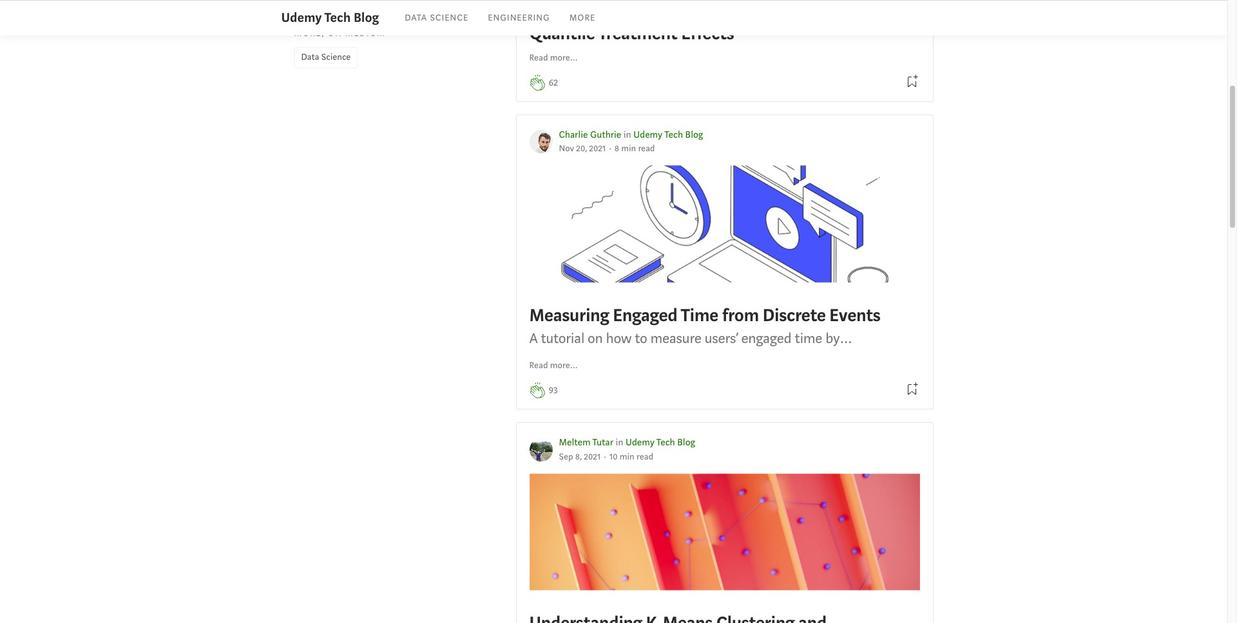 Task type: describe. For each thing, give the bounding box(es) containing it.
meltem
[[559, 437, 591, 449]]

1 horizontal spatial data
[[405, 12, 427, 24]]

nov
[[559, 143, 574, 155]]

users'
[[705, 329, 738, 348]]

time
[[681, 304, 718, 327]]

engineering link
[[488, 12, 550, 24]]

2 read more… link from the top
[[529, 360, 578, 373]]

guthrie
[[590, 129, 621, 141]]

charlie guthrie in udemy tech blog
[[559, 129, 703, 141]]

1 read more… from the top
[[529, 52, 578, 64]]

online
[[628, 2, 679, 25]]

engaged
[[613, 304, 678, 327]]

more, on medium
[[294, 28, 385, 39]]

go to the profile of charlie guthrie image
[[529, 130, 553, 154]]

udemy tech blog
[[281, 9, 379, 26]]

1 read more… link from the top
[[529, 51, 578, 65]]

udemy tech blog link for charlie guthrie in udemy tech blog
[[634, 129, 703, 141]]

10 min read image
[[609, 451, 653, 463]]

0 horizontal spatial data
[[301, 51, 319, 63]]

0 horizontal spatial science
[[321, 51, 351, 63]]

more… for 2nd read more… link
[[550, 360, 578, 372]]

from
[[722, 304, 759, 327]]

accelerating
[[529, 2, 625, 25]]

discrete events
[[763, 304, 880, 327]]

93 button
[[549, 384, 558, 399]]

0 vertical spatial blog
[[354, 9, 379, 26]]

udemy for charlie guthrie
[[634, 129, 662, 141]]

2021 for guthrie
[[589, 143, 606, 155]]

that
[[782, 2, 814, 25]]

more link
[[569, 12, 596, 24]]

measuring engaged time from discrete events a tutorial on how to measure users' engaged time by…
[[529, 304, 880, 348]]

tutar
[[593, 437, 613, 449]]

a
[[529, 329, 538, 348]]

accelerating online experiments that target quantile treatment effects link
[[529, 0, 920, 47]]

blog for meltem tutar in udemy tech blog
[[677, 437, 695, 449]]

charlie guthrie link
[[559, 129, 621, 141]]

1 read from the top
[[529, 52, 548, 64]]



Task type: locate. For each thing, give the bounding box(es) containing it.
on left how
[[588, 329, 603, 348]]

93
[[549, 385, 558, 397]]

2021 right the 20,
[[589, 143, 606, 155]]

62
[[549, 76, 558, 89]]

quantile
[[529, 22, 595, 45]]

udemy tech blog link for meltem tutar in udemy tech blog
[[626, 437, 695, 449]]

0 vertical spatial more…
[[550, 52, 578, 64]]

udemy for meltem tutar
[[626, 437, 655, 449]]

2021
[[589, 143, 606, 155], [584, 451, 601, 463]]

2 read from the top
[[529, 360, 548, 372]]

on inside "measuring engaged time from discrete events a tutorial on how to measure users' engaged time by…"
[[588, 329, 603, 348]]

measuring
[[529, 304, 609, 327]]

1 vertical spatial 2021
[[584, 451, 601, 463]]

more… up 93 at the left bottom of the page
[[550, 360, 578, 372]]

udemy
[[281, 9, 322, 26], [634, 129, 662, 141], [626, 437, 655, 449]]

engineering
[[488, 12, 550, 24]]

1 vertical spatial data science link
[[301, 51, 351, 63]]

2 vertical spatial blog
[[677, 437, 695, 449]]

measure
[[650, 329, 701, 348]]

tech for charlie guthrie in udemy tech blog
[[664, 129, 683, 141]]

in
[[624, 129, 631, 141], [616, 437, 623, 449]]

sep 8, 2021
[[559, 451, 601, 463]]

0 vertical spatial on
[[328, 28, 342, 39]]

1 more… from the top
[[550, 52, 578, 64]]

experiments
[[683, 2, 778, 25]]

1 vertical spatial on
[[588, 329, 603, 348]]

1 vertical spatial more…
[[550, 360, 578, 372]]

effects
[[681, 22, 734, 45]]

0 vertical spatial read
[[529, 52, 548, 64]]

data
[[405, 12, 427, 24], [301, 51, 319, 63]]

tech for meltem tutar in udemy tech blog
[[656, 437, 675, 449]]

1 vertical spatial read more…
[[529, 360, 578, 372]]

0 vertical spatial read more… link
[[529, 51, 578, 65]]

udemy up the 10 min read image
[[626, 437, 655, 449]]

2 read more… from the top
[[529, 360, 578, 372]]

0 horizontal spatial on
[[328, 28, 342, 39]]

udemy tech blog link
[[281, 8, 379, 28], [634, 129, 703, 141], [626, 437, 695, 449]]

udemy up more,
[[281, 9, 322, 26]]

more… down quantile
[[550, 52, 578, 64]]

62 button
[[549, 76, 558, 90]]

8,
[[575, 451, 582, 463]]

1 vertical spatial data
[[301, 51, 319, 63]]

data science link
[[405, 12, 469, 24], [301, 51, 351, 63]]

meltem tutar in udemy tech blog
[[559, 437, 695, 449]]

science
[[430, 12, 469, 24], [321, 51, 351, 63]]

1 vertical spatial tech
[[664, 129, 683, 141]]

nov 20, 2021 link
[[559, 143, 606, 155]]

1 horizontal spatial science
[[430, 12, 469, 24]]

go to the profile of meltem tutar image
[[529, 439, 553, 462]]

medium
[[345, 28, 385, 39]]

in for tutar
[[616, 437, 623, 449]]

udemy up 8 min read image
[[634, 129, 662, 141]]

charlie
[[559, 129, 588, 141]]

read
[[529, 52, 548, 64], [529, 360, 548, 372]]

meltem tutar link
[[559, 437, 613, 449]]

1 vertical spatial read
[[529, 360, 548, 372]]

1 vertical spatial read more… link
[[529, 360, 578, 373]]

in up 8 min read image
[[624, 129, 631, 141]]

0 horizontal spatial data science
[[301, 51, 351, 63]]

on
[[328, 28, 342, 39], [588, 329, 603, 348]]

read more… up 62
[[529, 52, 578, 64]]

nov 20, 2021
[[559, 143, 606, 155]]

1 horizontal spatial data science
[[405, 12, 469, 24]]

1 vertical spatial udemy
[[634, 129, 662, 141]]

0 vertical spatial read more…
[[529, 52, 578, 64]]

tech
[[324, 9, 351, 26], [664, 129, 683, 141], [656, 437, 675, 449]]

2 vertical spatial udemy
[[626, 437, 655, 449]]

in for guthrie
[[624, 129, 631, 141]]

0 vertical spatial 2021
[[589, 143, 606, 155]]

2 vertical spatial tech
[[656, 437, 675, 449]]

0 vertical spatial udemy
[[281, 9, 322, 26]]

0 vertical spatial in
[[624, 129, 631, 141]]

data science
[[405, 12, 469, 24], [301, 51, 351, 63]]

more…
[[550, 52, 578, 64], [550, 360, 578, 372]]

8 min read image
[[614, 143, 655, 155]]

1 horizontal spatial on
[[588, 329, 603, 348]]

in right tutar
[[616, 437, 623, 449]]

read more… link
[[529, 51, 578, 65], [529, 360, 578, 373]]

20,
[[576, 143, 587, 155]]

1 vertical spatial science
[[321, 51, 351, 63]]

0 vertical spatial data
[[405, 12, 427, 24]]

read more… link up 93 at the left bottom of the page
[[529, 360, 578, 373]]

time by…
[[795, 329, 852, 348]]

target
[[817, 2, 865, 25]]

tutorial
[[541, 329, 584, 348]]

read more…
[[529, 52, 578, 64], [529, 360, 578, 372]]

0 vertical spatial tech
[[324, 9, 351, 26]]

0 horizontal spatial data science link
[[301, 51, 351, 63]]

1 vertical spatial blog
[[685, 129, 703, 141]]

0 vertical spatial udemy tech blog link
[[281, 8, 379, 28]]

2021 for tutar
[[584, 451, 601, 463]]

blog
[[354, 9, 379, 26], [685, 129, 703, 141], [677, 437, 695, 449]]

sep
[[559, 451, 573, 463]]

1 vertical spatial data science
[[301, 51, 351, 63]]

how
[[606, 329, 632, 348]]

1 vertical spatial udemy tech blog link
[[634, 129, 703, 141]]

1 horizontal spatial data science link
[[405, 12, 469, 24]]

0 vertical spatial data science link
[[405, 12, 469, 24]]

2 more… from the top
[[550, 360, 578, 372]]

2 vertical spatial udemy tech blog link
[[626, 437, 695, 449]]

to
[[635, 329, 647, 348]]

blog for charlie guthrie in udemy tech blog
[[685, 129, 703, 141]]

0 vertical spatial data science
[[405, 12, 469, 24]]

read more… link up 62
[[529, 51, 578, 65]]

read down quantile
[[529, 52, 548, 64]]

more,
[[294, 28, 325, 39]]

sep 8, 2021 link
[[559, 451, 601, 463]]

1 vertical spatial in
[[616, 437, 623, 449]]

treatment
[[598, 22, 677, 45]]

0 vertical spatial science
[[430, 12, 469, 24]]

engaged
[[741, 329, 792, 348]]

2021 right 8,
[[584, 451, 601, 463]]

read more… up 93 at the left bottom of the page
[[529, 360, 578, 372]]

read down a
[[529, 360, 548, 372]]

on down 'udemy tech blog'
[[328, 28, 342, 39]]

more
[[569, 12, 596, 24]]

accelerating online experiments that target quantile treatment effects
[[529, 2, 865, 45]]

more… for 2nd read more… link from the bottom
[[550, 52, 578, 64]]



Task type: vqa. For each thing, say whether or not it's contained in the screenshot.
Read more…
yes



